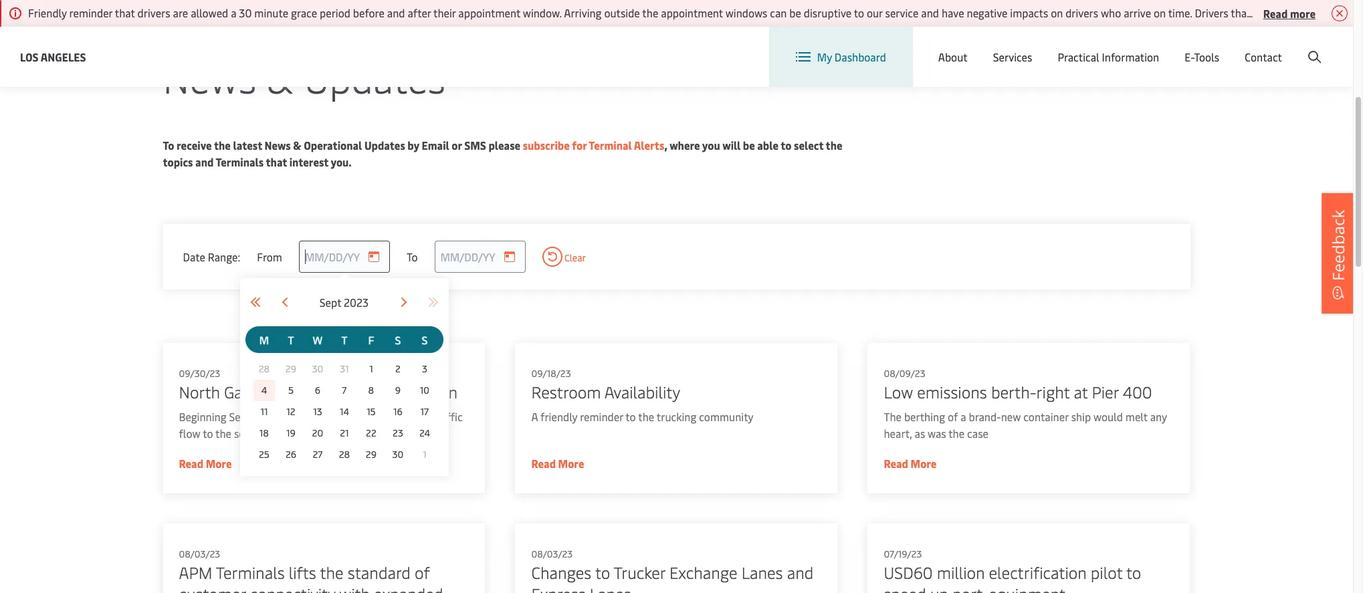 Task type: describe. For each thing, give the bounding box(es) containing it.
ship
[[1071, 409, 1091, 424]]

feedback button
[[1322, 193, 1355, 313]]

traffic
[[433, 409, 463, 424]]

0 vertical spatial 28 link
[[256, 361, 272, 377]]

close alert image
[[1332, 5, 1348, 21]]

after
[[408, 5, 431, 20]]

13
[[313, 405, 322, 418]]

availability
[[605, 381, 680, 403]]

customer
[[179, 583, 246, 593]]

switch location button
[[955, 39, 1053, 54]]

apm
[[179, 562, 212, 583]]

as
[[915, 426, 925, 441]]

the inside 09/30/23 north gate changes and traffic pattern beginning september 30th, we will implement a new traffic flow to the southside
[[215, 426, 231, 441]]

2 vertical spatial news
[[265, 138, 291, 153]]

2 s from the left
[[422, 332, 428, 347]]

article listing 2 image
[[0, 0, 1353, 3]]

a
[[531, 409, 538, 424]]

20 link
[[310, 425, 326, 442]]

2 vertical spatial &
[[293, 138, 301, 153]]

changes inside 09/30/23 north gate changes and traffic pattern beginning september 30th, we will implement a new traffic flow to the southside
[[261, 381, 321, 403]]

12
[[286, 405, 295, 418]]

1 vertical spatial updates
[[304, 51, 446, 104]]

5
[[288, 384, 294, 397]]

,
[[664, 138, 667, 153]]

0 vertical spatial &
[[251, 9, 257, 21]]

sept
[[320, 295, 341, 310]]

exchange
[[670, 562, 738, 583]]

1 horizontal spatial 29 link
[[363, 447, 379, 463]]

brand-
[[969, 409, 1001, 424]]

from
[[257, 249, 282, 264]]

speed
[[884, 583, 926, 593]]

29 for 29 link to the right
[[366, 448, 377, 461]]

17 link
[[417, 404, 433, 420]]

window.
[[523, 5, 562, 20]]

angeles for los angeles
[[41, 49, 86, 64]]

2 appointment from the left
[[661, 5, 723, 20]]

29 for 29 link to the left
[[286, 363, 296, 375]]

impacts
[[1010, 5, 1048, 20]]

angeles for los angeles > news & updates
[[179, 9, 213, 21]]

the down "article listing 2" image
[[642, 5, 658, 20]]

practical information
[[1058, 50, 1159, 64]]

0 vertical spatial los angeles link
[[163, 9, 213, 21]]

able
[[757, 138, 779, 153]]

1 for the left 1 link
[[369, 363, 373, 375]]

my dashboard
[[817, 50, 886, 64]]

24
[[419, 427, 430, 440]]

08/03/23 for changes
[[531, 548, 573, 561]]

the left latest
[[214, 138, 231, 153]]

2 link
[[390, 361, 406, 377]]

date
[[183, 249, 205, 264]]

1 horizontal spatial 28 link
[[336, 447, 352, 463]]

10
[[420, 384, 429, 397]]

0 horizontal spatial a
[[231, 5, 236, 20]]

1 outside from the left
[[604, 5, 640, 20]]

0 horizontal spatial 30
[[239, 5, 252, 20]]

1 their from the left
[[433, 5, 456, 20]]

2 their from the left
[[1322, 5, 1344, 20]]

0 vertical spatial news
[[226, 9, 248, 21]]

negative
[[967, 5, 1008, 20]]

who
[[1101, 5, 1121, 20]]

2 horizontal spatial 30
[[392, 448, 404, 461]]

service
[[885, 5, 919, 20]]

pier
[[1092, 381, 1119, 403]]

traffic
[[355, 381, 400, 403]]

minute
[[254, 5, 288, 20]]

switch location
[[977, 39, 1053, 54]]

the inside "08/09/23 low emissions berth-right at pier 400 the berthing of a brand-new container ship would melt any heart, as was the case"
[[949, 426, 965, 441]]

16
[[393, 405, 403, 418]]

the inside ', where you will be able to select the topics and terminals that interest you.'
[[826, 138, 843, 153]]

14 link
[[336, 404, 352, 420]]

of inside 08/03/23 apm terminals lifts the standard of customer connectivity with expande
[[415, 562, 430, 583]]

arriving
[[564, 5, 602, 20]]

drivers
[[1195, 5, 1229, 20]]

receive
[[177, 138, 212, 153]]

practical
[[1058, 50, 1100, 64]]

9 link
[[390, 383, 406, 399]]

express
[[531, 583, 586, 593]]

range:
[[208, 249, 240, 264]]

will inside ', where you will be able to select the topics and terminals that interest you.'
[[723, 138, 741, 153]]

news & updates
[[163, 51, 446, 104]]

and inside 09/30/23 north gate changes and traffic pattern beginning september 30th, we will implement a new traffic flow to the southside
[[325, 381, 352, 403]]

clear button
[[542, 247, 586, 267]]

at
[[1074, 381, 1088, 403]]

location
[[1011, 39, 1053, 54]]

of inside "08/09/23 low emissions berth-right at pier 400 the berthing of a brand-new container ship would melt any heart, as was the case"
[[948, 409, 958, 424]]

to for to receive the latest news & operational updates by email or sms please subscribe for terminal alerts
[[163, 138, 174, 153]]

trucker
[[614, 562, 665, 583]]

read more for north
[[179, 456, 232, 471]]

6 link
[[310, 383, 326, 399]]

25 link
[[256, 447, 272, 463]]

september
[[229, 409, 282, 424]]

1 vertical spatial 1 link
[[417, 447, 433, 463]]

16 link
[[390, 404, 406, 420]]

0 vertical spatial updates
[[260, 9, 294, 21]]

email
[[422, 138, 449, 153]]

0 horizontal spatial 1 link
[[363, 361, 379, 377]]

w
[[313, 332, 323, 347]]

to inside 08/03/23 changes to trucker exchange lanes and express lanes
[[595, 562, 610, 583]]

latest
[[233, 138, 262, 153]]

the
[[884, 409, 902, 424]]

0 horizontal spatial lanes
[[590, 583, 631, 593]]

22 link
[[363, 425, 379, 442]]

11
[[261, 405, 268, 418]]

4
[[261, 384, 267, 397]]

23
[[393, 427, 403, 440]]

09/18/23
[[531, 367, 571, 380]]

To text field
[[435, 241, 525, 273]]

1 horizontal spatial lanes
[[742, 562, 783, 583]]

From text field
[[299, 241, 390, 273]]

0 horizontal spatial 29 link
[[283, 361, 299, 377]]

18
[[259, 427, 269, 440]]

08/09/23 low emissions berth-right at pier 400 the berthing of a brand-new container ship would melt any heart, as was the case
[[884, 367, 1167, 441]]

will inside 09/30/23 north gate changes and traffic pattern beginning september 30th, we will implement a new traffic flow to the southside
[[328, 409, 345, 424]]

2 drivers from the left
[[1066, 5, 1099, 20]]

24 link
[[417, 425, 433, 442]]

7
[[342, 384, 347, 397]]

9
[[395, 384, 401, 397]]

1 vertical spatial &
[[266, 51, 294, 104]]

switch
[[977, 39, 1009, 54]]

friendly reminder that drivers are allowed a 30 minute grace period before and after their appointment window. arriving outside the appointment windows can be disruptive to our service and have negative impacts on drivers who arrive on time. drivers that arrive outside their app
[[28, 5, 1363, 20]]

6
[[315, 384, 320, 397]]

read for north gate changes and traffic pattern
[[179, 456, 203, 471]]

25
[[259, 448, 270, 461]]

restroom
[[531, 381, 601, 403]]

read for low emissions berth-right at pier 400
[[884, 456, 908, 471]]

date range:
[[183, 249, 240, 264]]

1 horizontal spatial 30
[[312, 363, 323, 375]]

08/03/23 changes to trucker exchange lanes and express lanes
[[531, 548, 814, 593]]

e-
[[1185, 50, 1194, 64]]

interest
[[289, 155, 329, 169]]

new inside "08/09/23 low emissions berth-right at pier 400 the berthing of a brand-new container ship would melt any heart, as was the case"
[[1001, 409, 1021, 424]]

7 link
[[336, 383, 352, 399]]

friendly
[[28, 5, 67, 20]]

changes inside 08/03/23 changes to trucker exchange lanes and express lanes
[[531, 562, 592, 583]]

before
[[353, 5, 385, 20]]

read for restroom availability
[[531, 456, 556, 471]]

up
[[930, 583, 949, 593]]

the inside 08/03/23 apm terminals lifts the standard of customer connectivity with expande
[[320, 562, 344, 583]]

windows
[[726, 5, 768, 20]]

2 t from the left
[[341, 332, 347, 347]]



Task type: vqa. For each thing, say whether or not it's contained in the screenshot.


Task type: locate. For each thing, give the bounding box(es) containing it.
1 horizontal spatial on
[[1154, 5, 1166, 20]]

/
[[1248, 39, 1253, 54]]

0 horizontal spatial t
[[288, 332, 294, 347]]

28
[[259, 363, 270, 375], [339, 448, 350, 461]]

period
[[320, 5, 350, 20]]

news right >
[[226, 9, 248, 21]]

and inside ', where you will be able to select the topics and terminals that interest you.'
[[195, 155, 214, 169]]

more left 25 'link'
[[206, 456, 232, 471]]

new inside 09/30/23 north gate changes and traffic pattern beginning september 30th, we will implement a new traffic flow to the southside
[[410, 409, 430, 424]]

22
[[366, 427, 376, 440]]

of right standard
[[415, 562, 430, 583]]

30 link up 6
[[310, 361, 326, 377]]

flow
[[179, 426, 200, 441]]

outside right arriving
[[604, 5, 640, 20]]

you.
[[331, 155, 352, 169]]

1 horizontal spatial arrive
[[1254, 5, 1281, 20]]

0 horizontal spatial changes
[[261, 381, 321, 403]]

community
[[699, 409, 754, 424]]

2 vertical spatial 30
[[392, 448, 404, 461]]

28 link up 4
[[256, 361, 272, 377]]

1 vertical spatial 28 link
[[336, 447, 352, 463]]

global menu button
[[1066, 26, 1170, 67]]

20
[[312, 427, 323, 440]]

on
[[1051, 5, 1063, 20], [1154, 5, 1166, 20]]

0 horizontal spatial 1
[[369, 363, 373, 375]]

1 horizontal spatial to
[[407, 249, 418, 264]]

can
[[770, 5, 787, 20]]

was
[[928, 426, 946, 441]]

the down availability
[[638, 409, 654, 424]]

new down berth-
[[1001, 409, 1021, 424]]

global menu
[[1095, 39, 1156, 54]]

dashboard
[[835, 50, 886, 64]]

26 link
[[283, 447, 299, 463]]

1 horizontal spatial be
[[790, 5, 801, 20]]

a
[[231, 5, 236, 20], [402, 409, 408, 424], [961, 409, 966, 424]]

1 vertical spatial 1
[[423, 448, 427, 461]]

1
[[369, 363, 373, 375], [423, 448, 427, 461]]

updates right >
[[260, 9, 294, 21]]

0 horizontal spatial reminder
[[69, 5, 113, 20]]

read more down friendly
[[531, 456, 584, 471]]

more for low
[[911, 456, 937, 471]]

0 horizontal spatial more
[[206, 456, 232, 471]]

news down >
[[163, 51, 256, 104]]

lifts
[[289, 562, 316, 583]]

1 horizontal spatial 30 link
[[390, 447, 406, 463]]

arrive
[[1124, 5, 1151, 20], [1254, 5, 1281, 20]]

topics
[[163, 155, 193, 169]]

1 terminals from the top
[[216, 155, 264, 169]]

1 horizontal spatial 29
[[366, 448, 377, 461]]

30 link down "23" 'link'
[[390, 447, 406, 463]]

terminals inside ', where you will be able to select the topics and terminals that interest you.'
[[216, 155, 264, 169]]

1 vertical spatial 29
[[366, 448, 377, 461]]

that left 'are'
[[115, 5, 135, 20]]

the inside 09/18/23 restroom availability a friendly reminder to the trucking community
[[638, 409, 654, 424]]

1 read more from the left
[[179, 456, 232, 471]]

27 link
[[310, 447, 326, 463]]

2 horizontal spatial that
[[1231, 5, 1251, 20]]

1 horizontal spatial appointment
[[661, 5, 723, 20]]

1 s from the left
[[395, 332, 401, 347]]

information
[[1102, 50, 1159, 64]]

1 vertical spatial 30
[[312, 363, 323, 375]]

1 vertical spatial 30 link
[[390, 447, 406, 463]]

1 arrive from the left
[[1124, 5, 1151, 20]]

1 vertical spatial news
[[163, 51, 256, 104]]

be inside ', where you will be able to select the topics and terminals that interest you.'
[[743, 138, 755, 153]]

1 horizontal spatial t
[[341, 332, 347, 347]]

to right pilot
[[1126, 562, 1141, 583]]

lanes
[[742, 562, 783, 583], [590, 583, 631, 593]]

lanes right exchange
[[742, 562, 783, 583]]

08/03/23 up "apm"
[[179, 548, 220, 561]]

read down the flow
[[179, 456, 203, 471]]

appointment down "article listing 2" image
[[661, 5, 723, 20]]

0 vertical spatial 29 link
[[283, 361, 299, 377]]

0 vertical spatial changes
[[261, 381, 321, 403]]

drivers left 'are'
[[138, 5, 170, 20]]

1 horizontal spatial s
[[422, 332, 428, 347]]

0 vertical spatial 1
[[369, 363, 373, 375]]

the right was
[[949, 426, 965, 441]]

1 vertical spatial 29 link
[[363, 447, 379, 463]]

a inside "08/09/23 low emissions berth-right at pier 400 the berthing of a brand-new container ship would melt any heart, as was the case"
[[961, 409, 966, 424]]

a inside 09/30/23 north gate changes and traffic pattern beginning september 30th, we will implement a new traffic flow to the southside
[[402, 409, 408, 424]]

29 link up 5
[[283, 361, 299, 377]]

30 up 6
[[312, 363, 323, 375]]

operational
[[304, 138, 362, 153]]

1 horizontal spatial outside
[[1284, 5, 1319, 20]]

21 link
[[336, 425, 352, 442]]

a left brand-
[[961, 409, 966, 424]]

s up 3
[[422, 332, 428, 347]]

on right "impacts"
[[1051, 5, 1063, 20]]

1 vertical spatial of
[[415, 562, 430, 583]]

terminals inside 08/03/23 apm terminals lifts the standard of customer connectivity with expande
[[216, 562, 285, 583]]

outside up the account at top
[[1284, 5, 1319, 20]]

08/03/23 inside 08/03/23 changes to trucker exchange lanes and express lanes
[[531, 548, 573, 561]]

2 more from the left
[[558, 456, 584, 471]]

be left able
[[743, 138, 755, 153]]

s
[[395, 332, 401, 347], [422, 332, 428, 347]]

read down a
[[531, 456, 556, 471]]

1 08/03/23 from the left
[[179, 548, 220, 561]]

implement
[[348, 409, 400, 424]]

0 horizontal spatial read more
[[179, 456, 232, 471]]

0 horizontal spatial to
[[163, 138, 174, 153]]

the right the lifts
[[320, 562, 344, 583]]

drivers
[[138, 5, 170, 20], [1066, 5, 1099, 20]]

their right after
[[433, 5, 456, 20]]

0 horizontal spatial arrive
[[1124, 5, 1151, 20]]

1 horizontal spatial 28
[[339, 448, 350, 461]]

19
[[286, 427, 296, 440]]

1 horizontal spatial their
[[1322, 5, 1344, 20]]

0 horizontal spatial outside
[[604, 5, 640, 20]]

alerts
[[634, 138, 664, 153]]

17
[[421, 405, 429, 418]]

to down availability
[[626, 409, 636, 424]]

more for restroom
[[558, 456, 584, 471]]

1 vertical spatial 28
[[339, 448, 350, 461]]

reminder inside 09/18/23 restroom availability a friendly reminder to the trucking community
[[580, 409, 623, 424]]

terminals
[[216, 155, 264, 169], [216, 562, 285, 583]]

1 horizontal spatial that
[[266, 155, 287, 169]]

2 08/03/23 from the left
[[531, 548, 573, 561]]

1 t from the left
[[288, 332, 294, 347]]

0 horizontal spatial los angeles link
[[20, 49, 86, 65]]

30 right >
[[239, 5, 252, 20]]

low
[[884, 381, 913, 403]]

that right drivers
[[1231, 5, 1251, 20]]

1 appointment from the left
[[458, 5, 520, 20]]

to left trucker
[[595, 562, 610, 583]]

08/03/23 inside 08/03/23 apm terminals lifts the standard of customer connectivity with expande
[[179, 548, 220, 561]]

1 horizontal spatial 08/03/23
[[531, 548, 573, 561]]

los angeles
[[20, 49, 86, 64]]

1 drivers from the left
[[138, 5, 170, 20]]

0 horizontal spatial 08/03/23
[[179, 548, 220, 561]]

read more down the flow
[[179, 456, 232, 471]]

southside
[[234, 426, 281, 441]]

be right can
[[790, 5, 801, 20]]

1 down 24 link
[[423, 448, 427, 461]]

2
[[395, 363, 401, 375]]

are
[[173, 5, 188, 20]]

terminals down latest
[[216, 155, 264, 169]]

0 horizontal spatial their
[[433, 5, 456, 20]]

t left w
[[288, 332, 294, 347]]

2 outside from the left
[[1284, 5, 1319, 20]]

read more for low
[[884, 456, 937, 471]]

2 terminals from the top
[[216, 562, 285, 583]]

09/18/23 restroom availability a friendly reminder to the trucking community
[[531, 367, 754, 424]]

to left our
[[854, 5, 864, 20]]

to for to
[[407, 249, 418, 264]]

08/03/23 for apm
[[179, 548, 220, 561]]

3
[[422, 363, 427, 375]]

will
[[723, 138, 741, 153], [328, 409, 345, 424]]

1 horizontal spatial of
[[948, 409, 958, 424]]

30 down "23" 'link'
[[392, 448, 404, 461]]

0 horizontal spatial on
[[1051, 5, 1063, 20]]

you
[[702, 138, 720, 153]]

28 down the 21 link
[[339, 448, 350, 461]]

1 new from the left
[[410, 409, 430, 424]]

terminals left the lifts
[[216, 562, 285, 583]]

read more
[[1264, 6, 1316, 20]]

1 horizontal spatial will
[[723, 138, 741, 153]]

los for los angeles
[[20, 49, 39, 64]]

2 horizontal spatial more
[[911, 456, 937, 471]]

the right select
[[826, 138, 843, 153]]

read down heart,
[[884, 456, 908, 471]]

0 horizontal spatial 28
[[259, 363, 270, 375]]

on left time.
[[1154, 5, 1166, 20]]

their left "app"
[[1322, 5, 1344, 20]]

1 link down 24 link
[[417, 447, 433, 463]]

pilot
[[1091, 562, 1123, 583]]

1 horizontal spatial read more
[[531, 456, 584, 471]]

1 on from the left
[[1051, 5, 1063, 20]]

1 horizontal spatial angeles
[[179, 9, 213, 21]]

changes
[[261, 381, 321, 403], [531, 562, 592, 583]]

the down beginning
[[215, 426, 231, 441]]

0 vertical spatial los
[[163, 9, 177, 21]]

clear
[[562, 252, 586, 264]]

2 on from the left
[[1154, 5, 1166, 20]]

login / create account link
[[1195, 27, 1328, 66]]

29 up 5
[[286, 363, 296, 375]]

29 link down 22 link
[[363, 447, 379, 463]]

1 vertical spatial los angeles link
[[20, 49, 86, 65]]

0 horizontal spatial 29
[[286, 363, 296, 375]]

to inside 09/18/23 restroom availability a friendly reminder to the trucking community
[[626, 409, 636, 424]]

0 horizontal spatial los
[[20, 49, 39, 64]]

0 vertical spatial of
[[948, 409, 958, 424]]

28 up 4
[[259, 363, 270, 375]]

0 vertical spatial be
[[790, 5, 801, 20]]

news right latest
[[265, 138, 291, 153]]

15
[[367, 405, 376, 418]]

please
[[489, 138, 520, 153]]

new up 24 at the left bottom of page
[[410, 409, 430, 424]]

will right you
[[723, 138, 741, 153]]

read inside button
[[1264, 6, 1288, 20]]

t right w
[[341, 332, 347, 347]]

their
[[433, 5, 456, 20], [1322, 5, 1344, 20]]

5 link
[[283, 383, 299, 399]]

north
[[179, 381, 220, 403]]

08/09/23
[[884, 367, 926, 380]]

3 more from the left
[[911, 456, 937, 471]]

0 horizontal spatial appointment
[[458, 5, 520, 20]]

08/03/23 apm terminals lifts the standard of customer connectivity with expande
[[179, 548, 443, 593]]

31
[[340, 363, 349, 375]]

to inside 07/19/23 usd60 million electrification pilot to speed up port-equipmen
[[1126, 562, 1141, 583]]

0 horizontal spatial be
[[743, 138, 755, 153]]

& up interest
[[293, 138, 301, 153]]

1 link up 8
[[363, 361, 379, 377]]

app
[[1347, 5, 1363, 20]]

container
[[1024, 409, 1069, 424]]

beginning
[[179, 409, 227, 424]]

gate
[[224, 381, 257, 403]]

time.
[[1168, 5, 1192, 20]]

arrive right who
[[1124, 5, 1151, 20]]

& right >
[[251, 9, 257, 21]]

2 vertical spatial updates
[[365, 138, 405, 153]]

read more down the "as"
[[884, 456, 937, 471]]

0 vertical spatial 30
[[239, 5, 252, 20]]

1 more from the left
[[206, 456, 232, 471]]

more for north
[[206, 456, 232, 471]]

of down emissions
[[948, 409, 958, 424]]

29 down 22 link
[[366, 448, 377, 461]]

that left interest
[[266, 155, 287, 169]]

1 horizontal spatial 1
[[423, 448, 427, 461]]

more down friendly
[[558, 456, 584, 471]]

28 link down the 21 link
[[336, 447, 352, 463]]

& down minute
[[266, 51, 294, 104]]

and
[[387, 5, 405, 20], [921, 5, 939, 20], [195, 155, 214, 169], [325, 381, 352, 403], [787, 562, 814, 583]]

1 horizontal spatial new
[[1001, 409, 1021, 424]]

0 horizontal spatial 30 link
[[310, 361, 326, 377]]

07/19/23
[[884, 548, 922, 561]]

sms
[[464, 138, 486, 153]]

where
[[670, 138, 700, 153]]

to inside 09/30/23 north gate changes and traffic pattern beginning september 30th, we will implement a new traffic flow to the southside
[[203, 426, 213, 441]]

read more for restroom
[[531, 456, 584, 471]]

1 for bottom 1 link
[[423, 448, 427, 461]]

1 horizontal spatial changes
[[531, 562, 592, 583]]

drivers left who
[[1066, 5, 1099, 20]]

any
[[1150, 409, 1167, 424]]

0 vertical spatial will
[[723, 138, 741, 153]]

0 horizontal spatial of
[[415, 562, 430, 583]]

1 vertical spatial los
[[20, 49, 39, 64]]

1 up 8
[[369, 363, 373, 375]]

19 link
[[283, 425, 299, 442]]

21
[[340, 427, 349, 440]]

be
[[790, 5, 801, 20], [743, 138, 755, 153]]

would
[[1094, 409, 1123, 424]]

to down beginning
[[203, 426, 213, 441]]

connectivity
[[250, 583, 335, 593]]

0 vertical spatial terminals
[[216, 155, 264, 169]]

our
[[867, 5, 883, 20]]

400
[[1123, 381, 1152, 403]]

to right able
[[781, 138, 792, 153]]

0 vertical spatial to
[[163, 138, 174, 153]]

2 horizontal spatial a
[[961, 409, 966, 424]]

we
[[312, 409, 326, 424]]

s right f
[[395, 332, 401, 347]]

updates down before
[[304, 51, 446, 104]]

standard
[[348, 562, 411, 583]]

2 read more from the left
[[531, 456, 584, 471]]

appointment left "window." on the left top of page
[[458, 5, 520, 20]]

los down friendly
[[20, 49, 39, 64]]

30 link
[[310, 361, 326, 377], [390, 447, 406, 463]]

los
[[163, 9, 177, 21], [20, 49, 39, 64]]

1 vertical spatial will
[[328, 409, 345, 424]]

a up 23
[[402, 409, 408, 424]]

angeles down friendly
[[41, 49, 86, 64]]

4 link
[[253, 380, 275, 401]]

14
[[340, 405, 349, 418]]

1 horizontal spatial a
[[402, 409, 408, 424]]

arrive up create
[[1254, 5, 1281, 20]]

more down the "as"
[[911, 456, 937, 471]]

los angeles link left >
[[163, 9, 213, 21]]

updates left by
[[365, 138, 405, 153]]

0 vertical spatial 29
[[286, 363, 296, 375]]

0 horizontal spatial will
[[328, 409, 345, 424]]

15 link
[[363, 404, 379, 420]]

read left more
[[1264, 6, 1288, 20]]

tools
[[1194, 50, 1220, 64]]

0 vertical spatial reminder
[[69, 5, 113, 20]]

los for los angeles > news & updates
[[163, 9, 177, 21]]

los left the allowed
[[163, 9, 177, 21]]

2 arrive from the left
[[1254, 5, 1281, 20]]

angeles left >
[[179, 9, 213, 21]]

3 read more from the left
[[884, 456, 937, 471]]

1 vertical spatial changes
[[531, 562, 592, 583]]

1 vertical spatial terminals
[[216, 562, 285, 583]]

2 new from the left
[[1001, 409, 1021, 424]]

2 horizontal spatial read more
[[884, 456, 937, 471]]

and inside 08/03/23 changes to trucker exchange lanes and express lanes
[[787, 562, 814, 583]]

08/03/23 up express
[[531, 548, 573, 561]]

los angeles link down friendly
[[20, 49, 86, 65]]

>
[[218, 9, 223, 21]]

will right the we
[[328, 409, 345, 424]]

1 vertical spatial be
[[743, 138, 755, 153]]

about
[[938, 50, 968, 64]]

1 vertical spatial angeles
[[41, 49, 86, 64]]

0 horizontal spatial 28 link
[[256, 361, 272, 377]]

0 horizontal spatial that
[[115, 5, 135, 20]]

0 horizontal spatial angeles
[[41, 49, 86, 64]]

0 horizontal spatial s
[[395, 332, 401, 347]]

lanes right express
[[590, 583, 631, 593]]

to inside ', where you will be able to select the topics and terminals that interest you.'
[[781, 138, 792, 153]]

a right >
[[231, 5, 236, 20]]

0 vertical spatial angeles
[[179, 9, 213, 21]]

1 vertical spatial reminder
[[580, 409, 623, 424]]

that inside ', where you will be able to select the topics and terminals that interest you.'
[[266, 155, 287, 169]]



